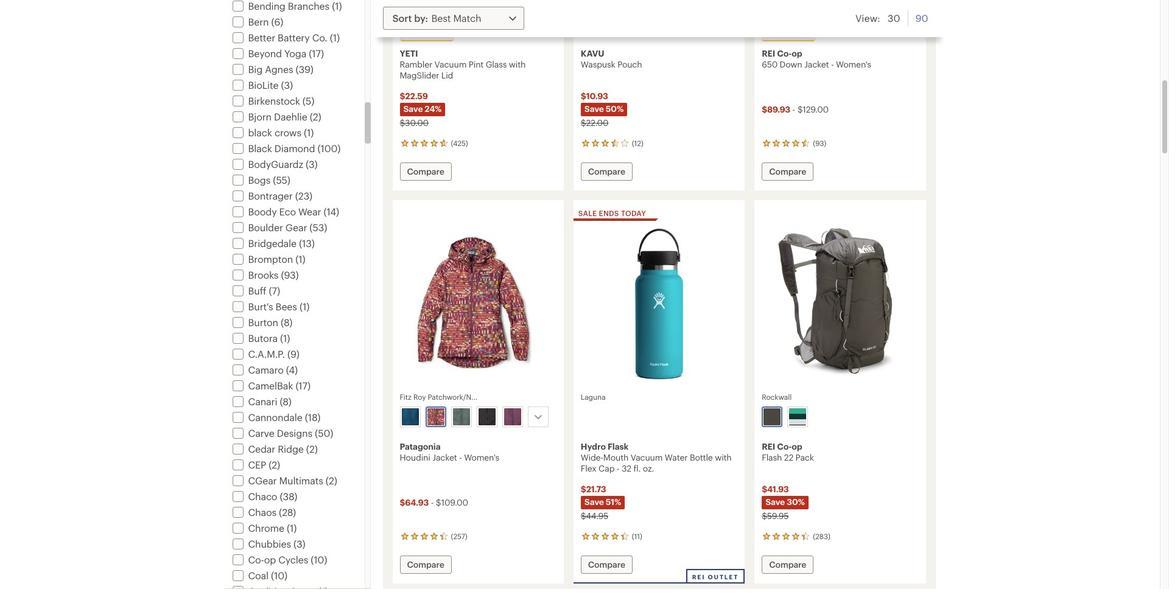 Task type: vqa. For each thing, say whether or not it's contained in the screenshot.
(38)
yes



Task type: describe. For each thing, give the bounding box(es) containing it.
90 link
[[916, 10, 928, 26]]

yoga
[[284, 48, 306, 59]]

cannondale
[[248, 412, 302, 423]]

650
[[762, 59, 778, 69]]

$64.93 - $109.00
[[400, 498, 468, 508]]

(2) down (5)
[[310, 111, 321, 122]]

butora link
[[230, 333, 278, 344]]

cycles
[[278, 554, 308, 566]]

(93) inside bending branches (1) bern (6) better battery co. (1) beyond yoga (17) big agnes (39) biolite (3) birkenstock (5) bjorn daehlie (2) black crows (1) black diamond (100) bodyguardz (3) bogs (55) bontrager (23) boody eco wear (14) boulder gear (53) bridgedale (13) brompton (1) brooks (93) buff (7) burt's bees (1) burton (8) butora (1) c.a.m.p. (9) camaro (4) camelbak (17) canari (8) cannondale (18) carve designs (50) cedar ridge (2) cep (2) cgear multimats (2) chaco (38) chaos (28) chrome (1) chubbies (3) co-op cycles (10) coal (10)
[[281, 269, 299, 281]]

rei for rei co-op 650 down jacket - women's
[[762, 48, 775, 58]]

save for save 24%
[[403, 104, 423, 114]]

- inside patagonia houdini jacket - women's
[[459, 452, 462, 463]]

$59.95
[[762, 511, 789, 521]]

(1) right the crows
[[304, 127, 314, 138]]

mouth
[[603, 452, 629, 463]]

patagonia houdini jacket - women's 0 image
[[400, 223, 557, 385]]

(38)
[[280, 491, 297, 502]]

yeti
[[400, 48, 418, 58]]

camelbak
[[248, 380, 293, 392]]

(1) right bees
[[300, 301, 309, 312]]

boulder gear link
[[230, 222, 307, 233]]

$10.93
[[581, 91, 608, 101]]

washed orange/copper clay image
[[866, 1, 883, 18]]

fitz
[[400, 393, 412, 401]]

rated for rei co-op
[[785, 31, 811, 38]]

better battery co. link
[[230, 32, 327, 43]]

compare for rei co-op 650 down jacket - women's
[[769, 166, 807, 177]]

- right the $89.93 at the right
[[793, 104, 795, 114]]

c.a.m.p. link
[[230, 348, 285, 360]]

expand color swatches image
[[893, 2, 907, 16]]

(2) up cgear multimats "link"
[[269, 459, 280, 471]]

(6)
[[271, 16, 283, 27]]

save for save 50%
[[585, 104, 604, 114]]

sale ends today
[[578, 209, 646, 217]]

rambler
[[400, 59, 432, 69]]

32
[[622, 463, 631, 474]]

compare button for rei co-op 650 down jacket - women's
[[762, 163, 814, 181]]

0 vertical spatial (17)
[[309, 48, 324, 59]]

vacuum inside yeti rambler vacuum pint glass with magslider lid
[[435, 59, 467, 69]]

op inside bending branches (1) bern (6) better battery co. (1) beyond yoga (17) big agnes (39) biolite (3) birkenstock (5) bjorn daehlie (2) black crows (1) black diamond (100) bodyguardz (3) bogs (55) bontrager (23) boody eco wear (14) boulder gear (53) bridgedale (13) brompton (1) brooks (93) buff (7) burt's bees (1) burton (8) butora (1) c.a.m.p. (9) camaro (4) camelbak (17) canari (8) cannondale (18) carve designs (50) cedar ridge (2) cep (2) cgear multimats (2) chaco (38) chaos (28) chrome (1) chubbies (3) co-op cycles (10) coal (10)
[[264, 554, 276, 566]]

$129.00
[[798, 104, 829, 114]]

(9)
[[287, 348, 299, 360]]

waspusk
[[581, 59, 615, 69]]

view:
[[856, 12, 880, 24]]

beyond yoga link
[[230, 48, 306, 59]]

bending branches (1) bern (6) better battery co. (1) beyond yoga (17) big agnes (39) biolite (3) birkenstock (5) bjorn daehlie (2) black crows (1) black diamond (100) bodyguardz (3) bogs (55) bontrager (23) boody eco wear (14) boulder gear (53) bridgedale (13) brompton (1) brooks (93) buff (7) burt's bees (1) burton (8) butora (1) c.a.m.p. (9) camaro (4) camelbak (17) canari (8) cannondale (18) carve designs (50) cedar ridge (2) cep (2) cgear multimats (2) chaco (38) chaos (28) chrome (1) chubbies (3) co-op cycles (10) coal (10)
[[248, 0, 342, 582]]

fl.
[[634, 463, 641, 474]]

gear
[[285, 222, 307, 233]]

bjorn daehlie link
[[230, 111, 307, 122]]

bern
[[248, 16, 269, 27]]

$109.00
[[436, 498, 468, 508]]

black image
[[478, 409, 495, 426]]

rei co-op flash 22 pack 0 image
[[762, 223, 919, 385]]

op for down
[[792, 48, 802, 58]]

op for 22
[[792, 442, 802, 452]]

crows
[[275, 127, 301, 138]]

bees
[[276, 301, 297, 312]]

carve designs link
[[230, 428, 312, 439]]

compare rei outlet
[[588, 560, 739, 581]]

ends
[[599, 209, 619, 217]]

designs
[[277, 428, 312, 439]]

multimats
[[279, 475, 323, 487]]

with inside hydro flask wide-mouth vacuum water bottle with flex cap - 32 fl. oz.
[[715, 452, 732, 463]]

compare inside the compare rei outlet
[[588, 560, 625, 570]]

bontrager
[[248, 190, 293, 202]]

$21.73
[[581, 484, 606, 494]]

2 vertical spatial (3)
[[294, 538, 305, 550]]

teal lagoon image
[[789, 409, 806, 426]]

burton
[[248, 317, 278, 328]]

bending branches link
[[230, 0, 330, 12]]

vacuum inside hydro flask wide-mouth vacuum water bottle with flex cap - 32 fl. oz.
[[631, 452, 663, 463]]

$22.00
[[581, 118, 609, 128]]

water
[[665, 452, 688, 463]]

buff link
[[230, 285, 266, 297]]

(11)
[[632, 532, 642, 541]]

black diamond link
[[230, 143, 315, 154]]

chrome link
[[230, 523, 284, 534]]

co- inside bending branches (1) bern (6) better battery co. (1) beyond yoga (17) big agnes (39) biolite (3) birkenstock (5) bjorn daehlie (2) black crows (1) black diamond (100) bodyguardz (3) bogs (55) bontrager (23) boody eco wear (14) boulder gear (53) bridgedale (13) brompton (1) brooks (93) buff (7) burt's bees (1) burton (8) butora (1) c.a.m.p. (9) camaro (4) camelbak (17) canari (8) cannondale (18) carve designs (50) cedar ridge (2) cep (2) cgear multimats (2) chaco (38) chaos (28) chrome (1) chubbies (3) co-op cycles (10) coal (10)
[[248, 554, 264, 566]]

oz.
[[643, 463, 654, 474]]

with inside yeti rambler vacuum pint glass with magslider lid
[[509, 59, 526, 69]]

- inside hydro flask wide-mouth vacuum water bottle with flex cap - 32 fl. oz.
[[617, 463, 620, 474]]

brooks
[[248, 269, 279, 281]]

group for rei co-op flash 22 pack
[[760, 404, 920, 430]]

(18)
[[305, 412, 321, 423]]

bottle
[[690, 452, 713, 463]]

compare button for rei co-op flash 22 pack
[[762, 556, 814, 574]]

boulder
[[248, 222, 283, 233]]

burt's bees link
[[230, 301, 297, 312]]

kavu waspusk pouch
[[581, 48, 642, 69]]

rockwall image
[[764, 409, 781, 426]]

bending
[[248, 0, 285, 12]]

lagom blue image
[[402, 409, 419, 426]]

(425)
[[451, 139, 468, 147]]

pint
[[469, 59, 484, 69]]

cap
[[599, 463, 615, 474]]

compare for patagonia houdini jacket - women's
[[407, 560, 444, 570]]

(28)
[[279, 507, 296, 518]]

rockwall
[[762, 393, 792, 401]]

compare button for yeti rambler vacuum pint glass with magslider lid
[[400, 163, 452, 181]]

(23)
[[295, 190, 312, 202]]

magslider
[[400, 70, 439, 80]]

$10.93 save 50% $22.00
[[581, 91, 624, 128]]



Task type: locate. For each thing, give the bounding box(es) containing it.
- right down
[[831, 59, 834, 69]]

with right glass
[[509, 59, 526, 69]]

1 horizontal spatial top
[[767, 31, 783, 38]]

rated up down
[[785, 31, 811, 38]]

glass
[[486, 59, 507, 69]]

51%
[[606, 497, 621, 507]]

1 horizontal spatial women's
[[836, 59, 871, 69]]

boody
[[248, 206, 277, 217]]

boody eco wear link
[[230, 206, 321, 217]]

co- inside the rei co-op 650 down jacket - women's
[[777, 48, 792, 58]]

top for yeti
[[405, 31, 420, 38]]

1 horizontal spatial top rated
[[767, 31, 811, 38]]

beyond
[[248, 48, 282, 59]]

1 top from the left
[[405, 31, 420, 38]]

0 horizontal spatial rated
[[423, 31, 449, 38]]

(93) down brompton
[[281, 269, 299, 281]]

1 vertical spatial rei
[[762, 442, 775, 452]]

1 horizontal spatial with
[[715, 452, 732, 463]]

rei left outlet
[[692, 574, 705, 581]]

biolite link
[[230, 79, 279, 91]]

group
[[760, 0, 920, 22], [397, 404, 558, 430], [760, 404, 920, 430]]

chaco
[[248, 491, 277, 502]]

daehlie
[[274, 111, 307, 122]]

rei
[[762, 48, 775, 58], [762, 442, 775, 452], [692, 574, 705, 581]]

butora
[[248, 333, 278, 344]]

save down $41.93
[[766, 497, 785, 507]]

save down $10.93
[[585, 104, 604, 114]]

houdini
[[400, 452, 430, 463]]

laguna
[[581, 393, 606, 401]]

chrome
[[248, 523, 284, 534]]

group up pack
[[760, 404, 920, 430]]

1 top rated from the left
[[405, 31, 449, 38]]

fitz roy patchwork/n...
[[400, 393, 477, 401]]

rei inside the compare rei outlet
[[692, 574, 705, 581]]

0 horizontal spatial top
[[405, 31, 420, 38]]

patchwork/n...
[[428, 393, 477, 401]]

30
[[888, 12, 900, 24]]

1 horizontal spatial (93)
[[813, 139, 826, 147]]

1 rated from the left
[[423, 31, 449, 38]]

save
[[403, 104, 423, 114], [585, 104, 604, 114], [585, 497, 604, 507], [766, 497, 785, 507]]

top up 650
[[767, 31, 783, 38]]

22
[[784, 452, 794, 463]]

2 vertical spatial op
[[264, 554, 276, 566]]

bodyguardz link
[[230, 158, 303, 170]]

women's inside patagonia houdini jacket - women's
[[464, 452, 499, 463]]

1 horizontal spatial rated
[[785, 31, 811, 38]]

co- for 22
[[777, 442, 792, 452]]

rei inside rei co-op flash 22 pack
[[762, 442, 775, 452]]

0 vertical spatial (8)
[[281, 317, 293, 328]]

$22.59
[[400, 91, 428, 101]]

op inside the rei co-op 650 down jacket - women's
[[792, 48, 802, 58]]

0 horizontal spatial women's
[[464, 452, 499, 463]]

0 vertical spatial vacuum
[[435, 59, 467, 69]]

0 vertical spatial op
[[792, 48, 802, 58]]

rei inside the rei co-op 650 down jacket - women's
[[762, 48, 775, 58]]

(39)
[[296, 63, 313, 75]]

0 vertical spatial co-
[[777, 48, 792, 58]]

compare for yeti rambler vacuum pint glass with magslider lid
[[407, 166, 444, 177]]

(10)
[[311, 554, 327, 566], [271, 570, 287, 582]]

with right bottle
[[715, 452, 732, 463]]

(283)
[[813, 532, 830, 541]]

rated up rambler on the top left of page
[[423, 31, 449, 38]]

pouch
[[618, 59, 642, 69]]

24%
[[425, 104, 442, 114]]

top up the yeti
[[405, 31, 420, 38]]

bridgedale
[[248, 238, 297, 249]]

0 horizontal spatial (3)
[[281, 79, 293, 91]]

cedar ridge link
[[230, 443, 304, 455]]

(1) up the (9)
[[280, 333, 290, 344]]

2 top rated from the left
[[767, 31, 811, 38]]

(5)
[[303, 95, 314, 107]]

top
[[405, 31, 420, 38], [767, 31, 783, 38]]

bontrager link
[[230, 190, 293, 202]]

(2)
[[310, 111, 321, 122], [306, 443, 318, 455], [269, 459, 280, 471], [326, 475, 337, 487]]

1 vertical spatial (93)
[[281, 269, 299, 281]]

0 horizontal spatial (93)
[[281, 269, 299, 281]]

(53)
[[310, 222, 327, 233]]

save down $22.59
[[403, 104, 423, 114]]

1 vertical spatial (3)
[[306, 158, 318, 170]]

(55)
[[273, 174, 290, 186]]

rei up flash
[[762, 442, 775, 452]]

hydro flask wide-mouth vacuum water bottle with flex cap - 32 fl. oz.
[[581, 442, 732, 474]]

women's down view:
[[836, 59, 871, 69]]

bogs link
[[230, 174, 271, 186]]

co- up down
[[777, 48, 792, 58]]

bjorn
[[248, 111, 272, 122]]

0 vertical spatial rei
[[762, 48, 775, 58]]

camaro link
[[230, 364, 284, 376]]

save for save 51%
[[585, 497, 604, 507]]

op
[[792, 48, 802, 58], [792, 442, 802, 452], [264, 554, 276, 566]]

camelbak link
[[230, 380, 293, 392]]

(8)
[[281, 317, 293, 328], [280, 396, 291, 407]]

sale
[[578, 209, 597, 217]]

2 rated from the left
[[785, 31, 811, 38]]

co-op cycles link
[[230, 554, 308, 566]]

group down the patchwork/n...
[[397, 404, 558, 430]]

(3)
[[281, 79, 293, 91], [306, 158, 318, 170], [294, 538, 305, 550]]

jacket inside patagonia houdini jacket - women's
[[433, 452, 457, 463]]

0 vertical spatial (10)
[[311, 554, 327, 566]]

night plum image
[[504, 409, 521, 426]]

1 vertical spatial co-
[[777, 442, 792, 452]]

pack
[[796, 452, 814, 463]]

cannondale link
[[230, 412, 302, 423]]

women's down black image
[[464, 452, 499, 463]]

2 vertical spatial co-
[[248, 554, 264, 566]]

chubbies
[[248, 538, 291, 550]]

rated for yeti
[[423, 31, 449, 38]]

(2) down (50)
[[306, 443, 318, 455]]

burt's
[[248, 301, 273, 312]]

compare button
[[400, 163, 452, 181], [581, 163, 633, 181], [762, 163, 814, 181], [400, 556, 452, 574], [581, 556, 633, 574], [762, 556, 814, 574]]

(10) down co-op cycles link
[[271, 570, 287, 582]]

(4)
[[286, 364, 298, 376]]

save inside $22.59 save 24% $30.00
[[403, 104, 423, 114]]

chaos link
[[230, 507, 276, 518]]

0 vertical spatial (93)
[[813, 139, 826, 147]]

op down chubbies
[[264, 554, 276, 566]]

buff
[[248, 285, 266, 297]]

save down $21.73
[[585, 497, 604, 507]]

chaco link
[[230, 491, 277, 502]]

- right $64.93
[[431, 498, 434, 508]]

2 vertical spatial rei
[[692, 574, 705, 581]]

compare button for patagonia houdini jacket - women's
[[400, 556, 452, 574]]

rei up 650
[[762, 48, 775, 58]]

1 vertical spatial women's
[[464, 452, 499, 463]]

biolite
[[248, 79, 279, 91]]

cedar
[[248, 443, 275, 455]]

0 horizontal spatial jacket
[[433, 452, 457, 463]]

2 top from the left
[[767, 31, 783, 38]]

1 vertical spatial (17)
[[296, 380, 311, 392]]

(3) up cycles
[[294, 538, 305, 550]]

co- up coal
[[248, 554, 264, 566]]

(93) down $129.00
[[813, 139, 826, 147]]

vacuum up 'oz.'
[[631, 452, 663, 463]]

carve
[[248, 428, 274, 439]]

$89.93
[[762, 104, 791, 114]]

0 horizontal spatial top rated
[[405, 31, 449, 38]]

patagonia houdini jacket - women's
[[400, 442, 499, 463]]

top rated up the yeti
[[405, 31, 449, 38]]

brompton
[[248, 253, 293, 265]]

0 vertical spatial (3)
[[281, 79, 293, 91]]

(1) down (13)
[[295, 253, 305, 265]]

- down nouveau green image
[[459, 452, 462, 463]]

branches
[[288, 0, 330, 12]]

(2) right multimats
[[326, 475, 337, 487]]

(50)
[[315, 428, 333, 439]]

women's inside the rei co-op 650 down jacket - women's
[[836, 59, 871, 69]]

top rated for rei
[[767, 31, 811, 38]]

hydro flask wide-mouth vacuum water bottle with flex cap - 32 fl. oz. 0 image
[[581, 223, 738, 385]]

(8) up the cannondale
[[280, 396, 291, 407]]

(3) down 'agnes'
[[281, 79, 293, 91]]

(3) down diamond
[[306, 158, 318, 170]]

diamond
[[275, 143, 315, 154]]

vacuum up lid
[[435, 59, 467, 69]]

save inside $41.93 save 30% $59.95
[[766, 497, 785, 507]]

1 vertical spatial vacuum
[[631, 452, 663, 463]]

group up the rei co-op 650 down jacket - women's
[[760, 0, 920, 22]]

bern link
[[230, 16, 269, 27]]

(1) down (28)
[[287, 523, 297, 534]]

cgear
[[248, 475, 277, 487]]

jacket inside the rei co-op 650 down jacket - women's
[[804, 59, 829, 69]]

saragasso sea image
[[840, 1, 858, 18]]

birkenstock
[[248, 95, 300, 107]]

(257)
[[451, 532, 467, 541]]

top rated for yeti
[[405, 31, 449, 38]]

1 vertical spatial op
[[792, 442, 802, 452]]

wear
[[298, 206, 321, 217]]

$41.93
[[762, 484, 789, 494]]

jacket down 'patagonia'
[[433, 452, 457, 463]]

save inside $10.93 save 50% $22.00
[[585, 104, 604, 114]]

90
[[916, 12, 928, 24]]

0 horizontal spatial (10)
[[271, 570, 287, 582]]

- left 32
[[617, 463, 620, 474]]

top rated up down
[[767, 31, 811, 38]]

(1) right co. in the left of the page
[[330, 32, 340, 43]]

0 horizontal spatial with
[[509, 59, 526, 69]]

1 horizontal spatial vacuum
[[631, 452, 663, 463]]

co- for down
[[777, 48, 792, 58]]

op up pack
[[792, 442, 802, 452]]

op up down
[[792, 48, 802, 58]]

cep link
[[230, 459, 266, 471]]

0 horizontal spatial vacuum
[[435, 59, 467, 69]]

nouveau green image
[[453, 409, 470, 426]]

50%
[[606, 104, 624, 114]]

(8) down bees
[[281, 317, 293, 328]]

$89.93 - $129.00
[[762, 104, 829, 114]]

1 vertical spatial (10)
[[271, 570, 287, 582]]

save for save 30%
[[766, 497, 785, 507]]

2 horizontal spatial (3)
[[306, 158, 318, 170]]

c.a.m.p.
[[248, 348, 285, 360]]

0 vertical spatial with
[[509, 59, 526, 69]]

jacket right down
[[804, 59, 829, 69]]

0 vertical spatial women's
[[836, 59, 871, 69]]

1 vertical spatial jacket
[[433, 452, 457, 463]]

rated
[[423, 31, 449, 38], [785, 31, 811, 38]]

bridgedale link
[[230, 238, 297, 249]]

(1) right the branches
[[332, 0, 342, 12]]

cgear multimats link
[[230, 475, 323, 487]]

$30.00
[[400, 118, 429, 128]]

1 horizontal spatial (3)
[[294, 538, 305, 550]]

co- up 22
[[777, 442, 792, 452]]

compare for rei co-op flash 22 pack
[[769, 560, 807, 570]]

group for patagonia houdini jacket - women's
[[397, 404, 558, 430]]

top for rei
[[767, 31, 783, 38]]

battery
[[278, 32, 310, 43]]

1 horizontal spatial (10)
[[311, 554, 327, 566]]

0 vertical spatial jacket
[[804, 59, 829, 69]]

save inside '$21.73 save 51% $44.95'
[[585, 497, 604, 507]]

co- inside rei co-op flash 22 pack
[[777, 442, 792, 452]]

rei for rei co-op flash 22 pack
[[762, 442, 775, 452]]

expand color swatches image
[[531, 410, 545, 424]]

(17) down co. in the left of the page
[[309, 48, 324, 59]]

op inside rei co-op flash 22 pack
[[792, 442, 802, 452]]

compare
[[407, 166, 444, 177], [588, 166, 625, 177], [769, 166, 807, 177], [407, 560, 444, 570], [588, 560, 625, 570], [769, 560, 807, 570]]

- inside the rei co-op 650 down jacket - women's
[[831, 59, 834, 69]]

(7)
[[269, 285, 280, 297]]

canari
[[248, 396, 277, 407]]

(17) down (4)
[[296, 380, 311, 392]]

1 horizontal spatial jacket
[[804, 59, 829, 69]]

(93)
[[813, 139, 826, 147], [281, 269, 299, 281]]

outlet
[[708, 574, 739, 581]]

1 vertical spatial with
[[715, 452, 732, 463]]

(10) right cycles
[[311, 554, 327, 566]]

fitz roy patchwork/night plum image
[[427, 409, 444, 426]]

1 vertical spatial (8)
[[280, 396, 291, 407]]

cep
[[248, 459, 266, 471]]



